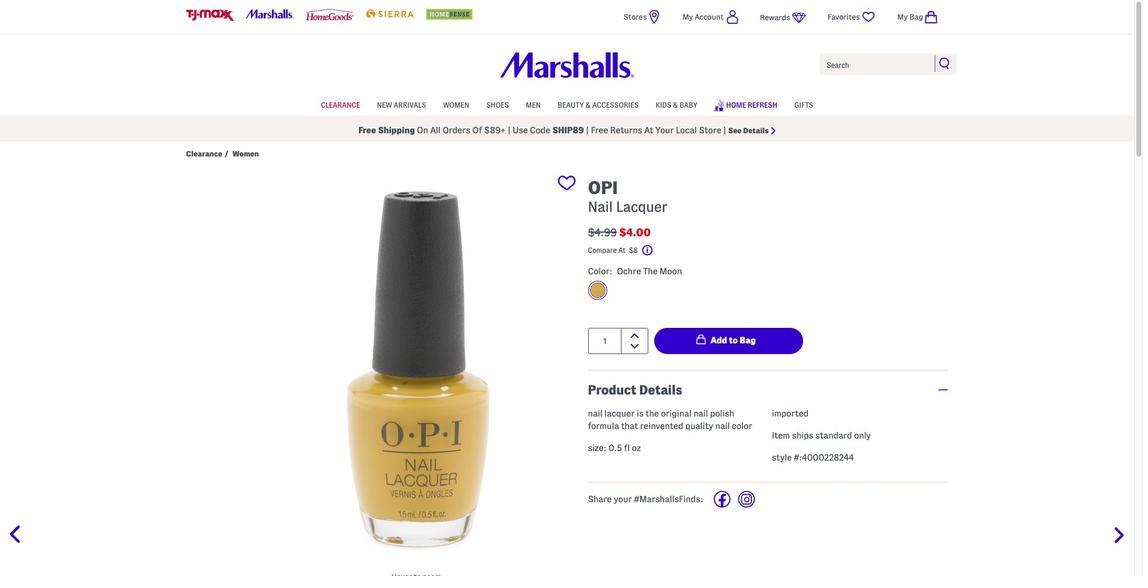 Task type: locate. For each thing, give the bounding box(es) containing it.
home refresh link
[[714, 94, 778, 115]]

formula
[[588, 422, 619, 432]]

help
[[655, 246, 669, 254]]

2 free from the left
[[591, 126, 609, 135]]

my inside the my account "link"
[[683, 13, 693, 21]]

item
[[772, 432, 790, 441]]

2 horizontal spatial nail
[[716, 422, 730, 432]]

2 & from the left
[[673, 101, 678, 109]]

style
[[772, 454, 792, 463]]

nail lacquer image
[[259, 172, 576, 568]]

menu bar
[[186, 94, 949, 116]]

| right ship89
[[586, 126, 589, 135]]

0 vertical spatial clearance
[[321, 101, 360, 109]]

Search text field
[[819, 52, 958, 76]]

moon
[[660, 267, 682, 276]]

kids & baby link
[[656, 95, 698, 113]]

0 horizontal spatial |
[[508, 126, 511, 135]]

0 horizontal spatial women
[[233, 150, 259, 158]]

1 horizontal spatial nail
[[694, 410, 709, 419]]

0 horizontal spatial clearance
[[186, 150, 222, 158]]

at
[[645, 126, 654, 135]]

compare
[[588, 246, 617, 254]]

clearance left / at the left top of page
[[186, 150, 222, 158]]

reinvented
[[641, 422, 684, 432]]

clearance for clearance
[[321, 101, 360, 109]]

nail down polish
[[716, 422, 730, 432]]

women right / at the left top of page
[[233, 150, 259, 158]]

beauty & accessories
[[558, 101, 639, 109]]

see
[[729, 126, 742, 135]]

$4.99
[[588, 227, 617, 238]]

free left the shipping
[[359, 126, 376, 135]]

share your #marshallsfinds:
[[588, 495, 704, 505]]

the
[[643, 267, 658, 276]]

baby
[[680, 101, 698, 109]]

details inside opi main content
[[640, 383, 683, 397]]

details right see
[[744, 126, 769, 135]]

1 horizontal spatial &
[[673, 101, 678, 109]]

0 vertical spatial women
[[443, 101, 470, 109]]

gifts link
[[795, 95, 814, 113]]

1 vertical spatial details
[[640, 383, 683, 397]]

fl
[[624, 444, 630, 454]]

size:
[[588, 444, 607, 454]]

& inside the kids & baby link
[[673, 101, 678, 109]]

0 horizontal spatial my
[[683, 13, 693, 21]]

$89+
[[484, 126, 506, 135]]

my for my account
[[683, 13, 693, 21]]

compare at              $8
[[588, 246, 640, 254]]

product details link
[[588, 372, 949, 408]]

my inside my bag link
[[898, 13, 908, 21]]

the
[[646, 410, 659, 419]]

opi nail lacquer
[[588, 178, 668, 214]]

free shipping on all orders of $89+ | use code ship89 | free returns at your local store | see details
[[359, 126, 769, 135]]

color: list box
[[588, 281, 949, 306]]

my bag link
[[898, 10, 949, 24]]

0 vertical spatial clearance link
[[321, 95, 360, 113]]

marshalls home image
[[500, 52, 634, 78]]

1 | from the left
[[508, 126, 511, 135]]

|
[[508, 126, 511, 135], [586, 126, 589, 135]]

0 horizontal spatial &
[[586, 101, 591, 109]]

& inside beauty & accessories link
[[586, 101, 591, 109]]

0 vertical spatial women link
[[443, 95, 470, 113]]

| left use
[[508, 126, 511, 135]]

1 horizontal spatial |
[[586, 126, 589, 135]]

0 horizontal spatial women link
[[233, 149, 259, 158]]

color: ochre the moon
[[588, 267, 682, 276]]

marquee
[[0, 119, 1135, 142]]

clearance inside opi main content
[[186, 150, 222, 158]]

& for beauty
[[586, 101, 591, 109]]

sierra.com image
[[367, 10, 414, 19]]

0 horizontal spatial free
[[359, 126, 376, 135]]

details up the
[[640, 383, 683, 397]]

polish
[[711, 410, 735, 419]]

0 vertical spatial details
[[744, 126, 769, 135]]

&
[[586, 101, 591, 109], [673, 101, 678, 109]]

homegoods.com image
[[306, 9, 354, 20]]

1 vertical spatial clearance link
[[186, 149, 222, 158]]

product details
[[588, 383, 683, 397]]

0 horizontal spatial details
[[640, 383, 683, 397]]

site search search field
[[819, 52, 958, 76]]

nail
[[588, 410, 603, 419], [694, 410, 709, 419], [716, 422, 730, 432]]

up image
[[631, 333, 639, 339]]

women link
[[443, 95, 470, 113], [233, 149, 259, 158]]

details
[[744, 126, 769, 135], [640, 383, 683, 397]]

& right beauty
[[586, 101, 591, 109]]

1 horizontal spatial clearance link
[[321, 95, 360, 113]]

clearance link left / at the left top of page
[[186, 149, 222, 158]]

ships
[[792, 432, 814, 441]]

free down beauty & accessories
[[591, 126, 609, 135]]

clearance
[[321, 101, 360, 109], [186, 150, 222, 158]]

item ships standard only
[[772, 432, 871, 441]]

& right kids
[[673, 101, 678, 109]]

1 horizontal spatial details
[[744, 126, 769, 135]]

ochre
[[617, 267, 641, 276]]

1 vertical spatial women
[[233, 150, 259, 158]]

1 vertical spatial women link
[[233, 149, 259, 158]]

$4.00
[[620, 227, 651, 238]]

your
[[656, 126, 674, 135]]

my left account
[[683, 13, 693, 21]]

gifts
[[795, 101, 814, 109]]

marquee containing free shipping
[[0, 119, 1135, 142]]

beauty
[[558, 101, 584, 109]]

1 horizontal spatial my
[[898, 13, 908, 21]]

clearance inside menu bar
[[321, 101, 360, 109]]

free
[[359, 126, 376, 135], [591, 126, 609, 135]]

1 vertical spatial clearance
[[186, 150, 222, 158]]

2 my from the left
[[898, 13, 908, 21]]

my account link
[[683, 10, 739, 24]]

$4.99 $4.00
[[588, 227, 651, 238]]

imported
[[772, 410, 809, 419]]

favorites link
[[828, 10, 877, 24]]

clearance link left new
[[321, 95, 360, 113]]

women link right / at the left top of page
[[233, 149, 259, 158]]

my
[[683, 13, 693, 21], [898, 13, 908, 21]]

local
[[676, 126, 697, 135]]

home
[[727, 101, 747, 109]]

my left bag
[[898, 13, 908, 21]]

clearance left new
[[321, 101, 360, 109]]

clearance for clearance / women
[[186, 150, 222, 158]]

new arrivals
[[377, 101, 426, 109]]

down image
[[631, 344, 639, 349]]

women
[[443, 101, 470, 109], [233, 150, 259, 158]]

code
[[530, 126, 551, 135]]

that
[[621, 422, 639, 432]]

nail up quality
[[694, 410, 709, 419]]

1 my from the left
[[683, 13, 693, 21]]

banner
[[0, 0, 1135, 142]]

clearance / women
[[186, 150, 259, 158]]

1 horizontal spatial clearance
[[321, 101, 360, 109]]

women link up orders
[[443, 95, 470, 113]]

1 horizontal spatial women
[[443, 101, 470, 109]]

nail up formula
[[588, 410, 603, 419]]

1 horizontal spatial free
[[591, 126, 609, 135]]

None submit
[[939, 57, 951, 69], [654, 328, 803, 354], [939, 57, 951, 69], [654, 328, 803, 354]]

1 & from the left
[[586, 101, 591, 109]]

women up orders
[[443, 101, 470, 109]]



Task type: describe. For each thing, give the bounding box(es) containing it.
of
[[473, 126, 482, 135]]

marshalls.com image
[[246, 10, 294, 19]]

details inside free shipping on all orders of $89+ | use code ship89 | free returns at your local store | see details
[[744, 126, 769, 135]]

only
[[855, 432, 871, 441]]

1 free from the left
[[359, 126, 376, 135]]

size: 0.5 fl oz
[[588, 444, 641, 454]]

plus image
[[938, 389, 949, 390]]

new
[[377, 101, 392, 109]]

0.5
[[609, 444, 622, 454]]

bag
[[910, 13, 924, 21]]

accessories
[[593, 101, 639, 109]]

my for my bag
[[898, 13, 908, 21]]

product
[[588, 383, 637, 397]]

homesense.com image
[[427, 9, 474, 20]]

help link
[[642, 245, 669, 256]]

oz
[[632, 444, 641, 454]]

#:4000228244
[[794, 454, 854, 463]]

opi main content
[[0, 142, 1135, 577]]

kids
[[656, 101, 672, 109]]

shoes link
[[487, 95, 509, 113]]

orders
[[443, 126, 471, 135]]

#marshallsfinds:
[[634, 495, 704, 505]]

see details link
[[729, 126, 776, 135]]

store |
[[699, 126, 727, 135]]

favorites
[[828, 13, 860, 21]]

quality
[[686, 422, 714, 432]]

returns
[[611, 126, 643, 135]]

men
[[526, 101, 541, 109]]

lacquer
[[616, 200, 668, 214]]

share
[[588, 495, 612, 505]]

shoes
[[487, 101, 509, 109]]

stores link
[[624, 10, 662, 24]]

nail
[[588, 200, 613, 214]]

/
[[225, 150, 229, 158]]

women inside opi main content
[[233, 150, 259, 158]]

all
[[431, 126, 441, 135]]

color:
[[588, 267, 613, 276]]

rewards
[[760, 13, 791, 21]]

menu bar containing clearance
[[186, 94, 949, 116]]

$8
[[629, 246, 638, 254]]

tjmaxx.com image
[[186, 10, 234, 21]]

account
[[695, 13, 724, 21]]

home refresh
[[727, 101, 778, 109]]

lacquer
[[605, 410, 635, 419]]

nail lacquer is the original nail polish formula that reinvented quality nail color
[[588, 410, 753, 432]]

2 | from the left
[[586, 126, 589, 135]]

kids & baby
[[656, 101, 698, 109]]

0 horizontal spatial nail
[[588, 410, 603, 419]]

0 horizontal spatial clearance link
[[186, 149, 222, 158]]

your
[[614, 495, 632, 505]]

opi
[[588, 178, 618, 198]]

my account
[[683, 13, 724, 21]]

style #:4000228244
[[772, 454, 854, 463]]

beauty & accessories link
[[558, 95, 639, 113]]

original
[[661, 410, 692, 419]]

arrivals
[[394, 101, 426, 109]]

& for kids
[[673, 101, 678, 109]]

ship89
[[553, 126, 584, 135]]

refresh
[[748, 101, 778, 109]]

stores
[[624, 13, 647, 21]]

ochre the moon image
[[590, 283, 606, 298]]

on
[[417, 126, 429, 135]]

is
[[637, 410, 644, 419]]

shipping
[[378, 126, 415, 135]]

color
[[732, 422, 753, 432]]

rewards link
[[760, 10, 807, 25]]

my bag
[[898, 13, 924, 21]]

new arrivals link
[[377, 95, 426, 113]]

1 horizontal spatial women link
[[443, 95, 470, 113]]

standard
[[816, 432, 853, 441]]

banner containing free shipping
[[0, 0, 1135, 142]]

use
[[513, 126, 528, 135]]

go to previous product image
[[9, 526, 27, 544]]

men link
[[526, 95, 541, 113]]



Task type: vqa. For each thing, say whether or not it's contained in the screenshot.
the topmost $28
no



